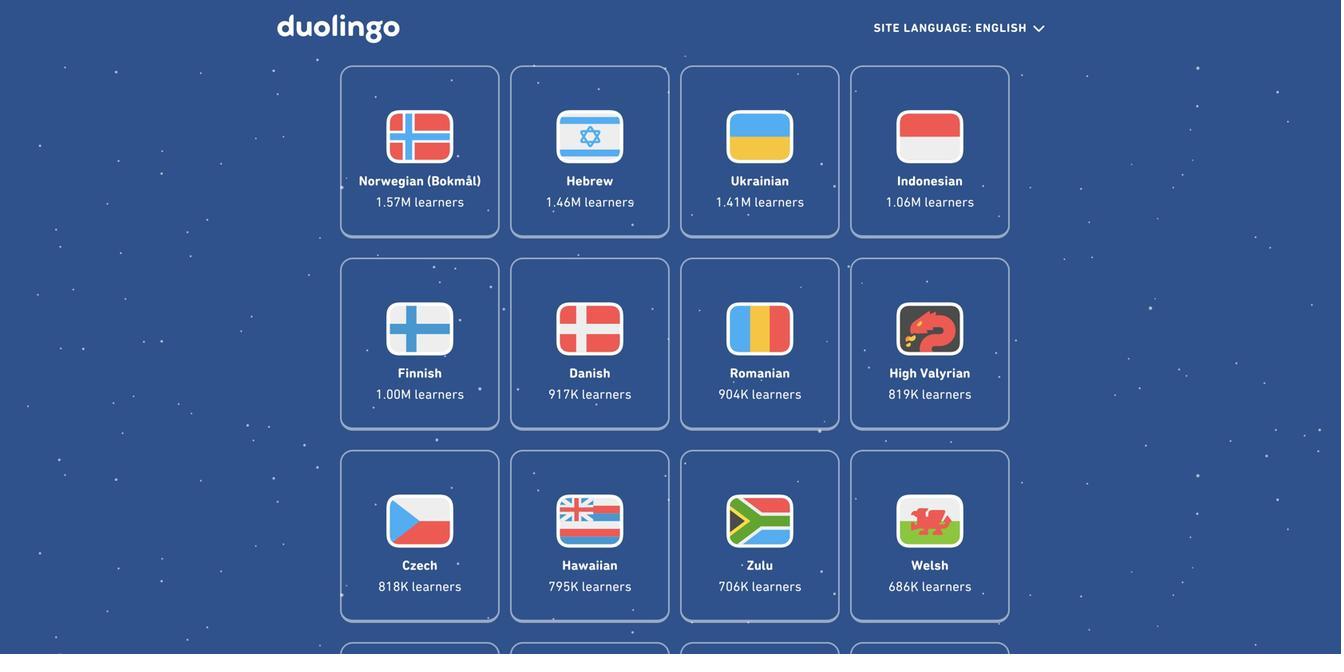Task type: vqa. For each thing, say whether or not it's contained in the screenshot.
Hebrew 1.46M learners
yes



Task type: describe. For each thing, give the bounding box(es) containing it.
1.57m
[[376, 194, 411, 210]]

904k
[[719, 387, 749, 402]]

learners for hawaiian
[[582, 579, 632, 595]]

learners for romanian
[[752, 387, 802, 402]]

language:
[[904, 21, 973, 35]]

norwegian (bokmål) 1.57m learners
[[359, 173, 481, 210]]

valyrian
[[921, 366, 971, 381]]

819k
[[889, 387, 919, 402]]

norwegian
[[359, 173, 424, 189]]

ukrainian
[[731, 173, 790, 189]]

romanian
[[730, 366, 790, 381]]

1.06m
[[886, 194, 922, 210]]

learners for hebrew
[[585, 194, 635, 210]]

high valyrian 819k learners
[[889, 366, 972, 402]]

hebrew 1.46m learners
[[546, 173, 635, 210]]

duolingo image
[[278, 14, 400, 43]]

1.41m
[[716, 194, 752, 210]]

hebrew
[[567, 173, 614, 189]]

czech
[[402, 558, 438, 574]]

romanian 904k learners
[[719, 366, 802, 402]]

english
[[976, 21, 1028, 35]]

hawaiian
[[562, 558, 618, 574]]

zulu
[[747, 558, 774, 574]]

indonesian 1.06m learners
[[886, 173, 975, 210]]

zulu 706k learners
[[719, 558, 802, 595]]

818k
[[378, 579, 409, 595]]

686k
[[889, 579, 919, 595]]

site
[[874, 21, 901, 35]]

learners inside high valyrian 819k learners
[[922, 387, 972, 402]]

learners for finnish
[[415, 387, 464, 402]]

welsh
[[912, 558, 949, 574]]

learners for czech
[[412, 579, 462, 595]]

1.00m
[[376, 387, 411, 402]]



Task type: locate. For each thing, give the bounding box(es) containing it.
learners down hawaiian
[[582, 579, 632, 595]]

706k
[[719, 579, 749, 595]]

learners for indonesian
[[925, 194, 975, 210]]

learners down valyrian
[[922, 387, 972, 402]]

czech 818k learners
[[378, 558, 462, 595]]

learners down "hebrew"
[[585, 194, 635, 210]]

learners inside romanian 904k learners
[[752, 387, 802, 402]]

learners down ukrainian
[[755, 194, 805, 210]]

learners inside the zulu 706k learners
[[752, 579, 802, 595]]

danish
[[570, 366, 611, 381]]

learners down czech
[[412, 579, 462, 595]]

(bokmål)
[[427, 173, 481, 189]]

learners inside finnish 1.00m learners
[[415, 387, 464, 402]]

learners down danish
[[582, 387, 632, 402]]

ukrainian 1.41m learners
[[716, 173, 805, 210]]

indonesian
[[898, 173, 963, 189]]

site language: english
[[874, 21, 1028, 35]]

hawaiian 795k learners
[[549, 558, 632, 595]]

learners down zulu
[[752, 579, 802, 595]]

finnish 1.00m learners
[[376, 366, 464, 402]]

learners for ukrainian
[[755, 194, 805, 210]]

learners inside "norwegian (bokmål) 1.57m learners"
[[415, 194, 464, 210]]

finnish
[[398, 366, 442, 381]]

learners down finnish
[[415, 387, 464, 402]]

welsh 686k learners
[[889, 558, 972, 595]]

learners down '(bokmål)' at the left of the page
[[415, 194, 464, 210]]

learners down romanian in the bottom right of the page
[[752, 387, 802, 402]]

917k
[[549, 387, 579, 402]]

learners inside welsh 686k learners
[[922, 579, 972, 595]]

learners inside the hawaiian 795k learners
[[582, 579, 632, 595]]

learners
[[415, 194, 464, 210], [585, 194, 635, 210], [755, 194, 805, 210], [925, 194, 975, 210], [415, 387, 464, 402], [582, 387, 632, 402], [752, 387, 802, 402], [922, 387, 972, 402], [412, 579, 462, 595], [582, 579, 632, 595], [752, 579, 802, 595], [922, 579, 972, 595]]

learners inside indonesian 1.06m learners
[[925, 194, 975, 210]]

danish 917k learners
[[549, 366, 632, 402]]

learners inside the ukrainian 1.41m learners
[[755, 194, 805, 210]]

learners for welsh
[[922, 579, 972, 595]]

learners inside czech 818k learners
[[412, 579, 462, 595]]

795k
[[549, 579, 579, 595]]

1.46m
[[546, 194, 581, 210]]

learners down welsh
[[922, 579, 972, 595]]

learners for zulu
[[752, 579, 802, 595]]

high
[[890, 366, 917, 381]]

learners down indonesian
[[925, 194, 975, 210]]

learners inside hebrew 1.46m learners
[[585, 194, 635, 210]]

learners for danish
[[582, 387, 632, 402]]

learners inside danish 917k learners
[[582, 387, 632, 402]]



